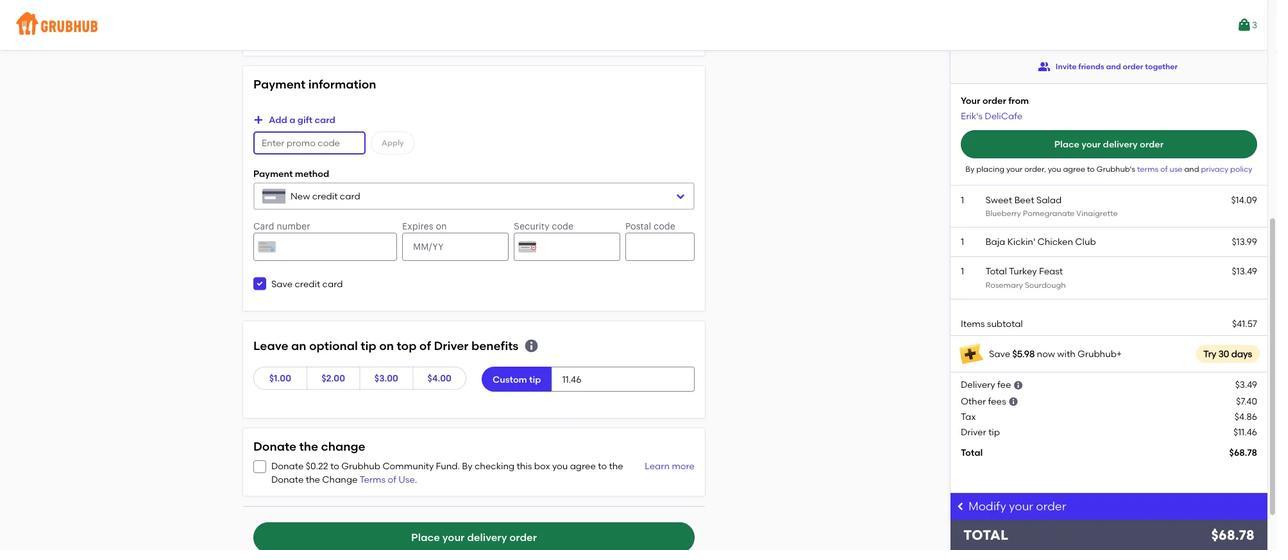 Task type: locate. For each thing, give the bounding box(es) containing it.
total turkey feast
[[986, 266, 1063, 277]]

total up rosemary
[[986, 266, 1007, 277]]

1 horizontal spatial driver
[[961, 427, 986, 438]]

by inside by checking this box you agree to the donate the change
[[462, 461, 472, 472]]

terms of use link
[[1137, 164, 1184, 173]]

2 horizontal spatial of
[[1160, 164, 1168, 173]]

tip down "fees"
[[988, 427, 1000, 438]]

feast
[[1039, 266, 1063, 277]]

and right friends
[[1106, 62, 1121, 71]]

1 left the baja
[[961, 236, 964, 247]]

checking
[[475, 461, 515, 472]]

your order from erik's delicafe
[[961, 95, 1029, 121]]

to for donate
[[598, 461, 607, 472]]

privacy
[[1201, 164, 1228, 173]]

save
[[271, 278, 293, 289], [989, 349, 1010, 359]]

$14.09 blueberry pomegranate vinaigrette
[[986, 194, 1257, 218]]

erik's
[[961, 110, 983, 121]]

donate
[[253, 440, 296, 454], [271, 461, 304, 472], [271, 474, 304, 485]]

payment method
[[253, 168, 329, 179]]

place up by placing your order, you agree to grubhub's terms of use and privacy policy
[[1054, 139, 1079, 150]]

1 for baja kickin' chicken club
[[961, 236, 964, 247]]

total down 'driver tip'
[[961, 447, 983, 458]]

other
[[961, 396, 986, 407]]

salad
[[1036, 194, 1062, 205]]

card for new credit card
[[340, 191, 360, 202]]

Notes for the driver text field
[[253, 0, 695, 30]]

0 vertical spatial save
[[271, 278, 293, 289]]

1 vertical spatial svg image
[[524, 338, 539, 354]]

card up optional
[[322, 278, 343, 289]]

1 horizontal spatial to
[[598, 461, 607, 472]]

0 vertical spatial credit
[[312, 191, 338, 202]]

1 vertical spatial place your delivery order button
[[253, 523, 695, 550]]

tax
[[961, 411, 976, 422]]

by for checking
[[462, 461, 472, 472]]

1 vertical spatial total
[[961, 447, 983, 458]]

1 vertical spatial by
[[462, 461, 472, 472]]

0 horizontal spatial place
[[411, 531, 440, 544]]

policy
[[1230, 164, 1252, 173]]

1 horizontal spatial save
[[989, 349, 1010, 359]]

the down $0.22
[[306, 474, 320, 485]]

svg image
[[675, 191, 686, 201], [524, 338, 539, 354], [1013, 380, 1024, 391]]

and
[[1106, 62, 1121, 71], [1184, 164, 1199, 173]]

1 for total turkey feast
[[961, 266, 964, 277]]

1 vertical spatial the
[[609, 461, 623, 472]]

$3.49
[[1235, 379, 1257, 390]]

svg image left add at top
[[253, 115, 264, 125]]

0 horizontal spatial and
[[1106, 62, 1121, 71]]

2 horizontal spatial tip
[[988, 427, 1000, 438]]

2 1 from the top
[[961, 236, 964, 247]]

tip for driver tip
[[988, 427, 1000, 438]]

svg image down donate the change
[[256, 463, 264, 471]]

card right new
[[340, 191, 360, 202]]

0 horizontal spatial svg image
[[524, 338, 539, 354]]

1 up items
[[961, 266, 964, 277]]

1 payment from the top
[[253, 77, 305, 91]]

1 horizontal spatial tip
[[529, 374, 541, 385]]

tip inside button
[[529, 374, 541, 385]]

0 vertical spatial the
[[299, 440, 318, 454]]

1 vertical spatial of
[[419, 339, 431, 353]]

you inside by checking this box you agree to the donate the change
[[552, 461, 568, 472]]

0 vertical spatial delivery
[[1103, 139, 1138, 150]]

1 vertical spatial tip
[[529, 374, 541, 385]]

0 vertical spatial donate
[[253, 440, 296, 454]]

invite
[[1056, 62, 1077, 71]]

the up $0.22
[[299, 440, 318, 454]]

0 vertical spatial you
[[1048, 164, 1061, 173]]

friends
[[1078, 62, 1104, 71]]

place
[[1054, 139, 1079, 150], [411, 531, 440, 544]]

credit up an
[[295, 278, 320, 289]]

donate for donate the change
[[253, 440, 296, 454]]

save up leave
[[271, 278, 293, 289]]

placing
[[976, 164, 1005, 173]]

.
[[415, 474, 417, 485]]

0 horizontal spatial to
[[330, 461, 339, 472]]

1 vertical spatial agree
[[570, 461, 596, 472]]

items
[[961, 318, 985, 329]]

0 vertical spatial place your delivery order button
[[961, 130, 1257, 158]]

add
[[269, 114, 287, 125]]

card right gift
[[315, 114, 335, 125]]

svg image right "fees"
[[1008, 397, 1018, 407]]

1 horizontal spatial place
[[1054, 139, 1079, 150]]

order,
[[1024, 164, 1046, 173]]

payment for payment method
[[253, 168, 293, 179]]

0 vertical spatial place your delivery order
[[1054, 139, 1164, 150]]

svg image
[[253, 115, 264, 125], [256, 280, 264, 288], [1008, 397, 1018, 407], [256, 463, 264, 471], [956, 502, 966, 512]]

0 horizontal spatial by
[[462, 461, 472, 472]]

sweet
[[986, 194, 1012, 205]]

svg image left modify
[[956, 502, 966, 512]]

you right order,
[[1048, 164, 1061, 173]]

agree right box
[[570, 461, 596, 472]]

sourdough
[[1025, 280, 1066, 290]]

0 vertical spatial svg image
[[675, 191, 686, 201]]

custom
[[493, 374, 527, 385]]

driver down tax
[[961, 427, 986, 438]]

place your delivery order button
[[961, 130, 1257, 158], [253, 523, 695, 550]]

you for box
[[552, 461, 568, 472]]

1 vertical spatial card
[[340, 191, 360, 202]]

$68.78
[[1229, 447, 1257, 458], [1211, 527, 1255, 544]]

donate inside by checking this box you agree to the donate the change
[[271, 474, 304, 485]]

0 vertical spatial card
[[315, 114, 335, 125]]

0 vertical spatial by
[[966, 164, 975, 173]]

0 horizontal spatial delivery
[[467, 531, 507, 544]]

driver up $4.00 in the left of the page
[[434, 339, 469, 353]]

delicafe
[[985, 110, 1023, 121]]

svg image left save credit card at bottom left
[[256, 280, 264, 288]]

1 horizontal spatial svg image
[[675, 191, 686, 201]]

delivery
[[1103, 139, 1138, 150], [467, 531, 507, 544]]

of
[[1160, 164, 1168, 173], [419, 339, 431, 353], [388, 474, 396, 485]]

0 vertical spatial 1
[[961, 194, 964, 205]]

0 horizontal spatial agree
[[570, 461, 596, 472]]

use
[[398, 474, 415, 485]]

1 vertical spatial donate
[[271, 461, 304, 472]]

credit for new
[[312, 191, 338, 202]]

by checking this box you agree to the donate the change
[[271, 461, 623, 485]]

agree for grubhub's
[[1063, 164, 1085, 173]]

1 1 from the top
[[961, 194, 964, 205]]

agree inside by checking this box you agree to the donate the change
[[570, 461, 596, 472]]

1 horizontal spatial by
[[966, 164, 975, 173]]

to left the learn
[[598, 461, 607, 472]]

grubhub+
[[1078, 349, 1122, 359]]

card
[[315, 114, 335, 125], [340, 191, 360, 202], [322, 278, 343, 289]]

you right box
[[552, 461, 568, 472]]

1 horizontal spatial you
[[1048, 164, 1061, 173]]

new
[[291, 191, 310, 202]]

3 1 from the top
[[961, 266, 964, 277]]

total down modify
[[963, 527, 1008, 544]]

0 vertical spatial driver
[[434, 339, 469, 353]]

2 horizontal spatial svg image
[[1013, 380, 1024, 391]]

2 vertical spatial total
[[963, 527, 1008, 544]]

learn more
[[645, 461, 695, 472]]

change
[[322, 474, 358, 485]]

1 horizontal spatial agree
[[1063, 164, 1085, 173]]

1 vertical spatial save
[[989, 349, 1010, 359]]

other fees
[[961, 396, 1006, 407]]

modify your order
[[969, 500, 1066, 513]]

Promo code text field
[[253, 131, 366, 155]]

order
[[1123, 62, 1143, 71], [982, 95, 1006, 106], [1140, 139, 1164, 150], [1036, 500, 1066, 513], [509, 531, 537, 544]]

1 horizontal spatial delivery
[[1103, 139, 1138, 150]]

0 vertical spatial agree
[[1063, 164, 1085, 173]]

0 vertical spatial and
[[1106, 62, 1121, 71]]

save for save $5.98 now with grubhub+
[[989, 349, 1010, 359]]

box
[[534, 461, 550, 472]]

the left the learn
[[609, 461, 623, 472]]

1 vertical spatial place your delivery order
[[411, 531, 537, 544]]

0 vertical spatial tip
[[361, 339, 376, 353]]

2 vertical spatial tip
[[988, 427, 1000, 438]]

apply
[[382, 138, 404, 147]]

2 vertical spatial card
[[322, 278, 343, 289]]

2 vertical spatial donate
[[271, 474, 304, 485]]

1
[[961, 194, 964, 205], [961, 236, 964, 247], [961, 266, 964, 277]]

chicken
[[1037, 236, 1073, 247]]

1 vertical spatial credit
[[295, 278, 320, 289]]

and right use
[[1184, 164, 1199, 173]]

change
[[321, 440, 365, 454]]

1 vertical spatial delivery
[[467, 531, 507, 544]]

save for save credit card
[[271, 278, 293, 289]]

0 vertical spatial payment
[[253, 77, 305, 91]]

2 vertical spatial of
[[388, 474, 396, 485]]

benefits
[[471, 339, 519, 353]]

total
[[986, 266, 1007, 277], [961, 447, 983, 458], [963, 527, 1008, 544]]

1 vertical spatial 1
[[961, 236, 964, 247]]

apply button
[[371, 131, 415, 155]]

to left the grubhub's
[[1087, 164, 1095, 173]]

from
[[1008, 95, 1029, 106]]

to inside by checking this box you agree to the donate the change
[[598, 461, 607, 472]]

tip right custom on the left of page
[[529, 374, 541, 385]]

custom tip
[[493, 374, 541, 385]]

1 left 'sweet'
[[961, 194, 964, 205]]

place down .
[[411, 531, 440, 544]]

payment for payment information
[[253, 77, 305, 91]]

you
[[1048, 164, 1061, 173], [552, 461, 568, 472]]

terms
[[360, 474, 386, 485]]

to up change
[[330, 461, 339, 472]]

credit right new
[[312, 191, 338, 202]]

by left placing
[[966, 164, 975, 173]]

0 horizontal spatial you
[[552, 461, 568, 472]]

2 payment from the top
[[253, 168, 293, 179]]

payment up add at top
[[253, 77, 305, 91]]

0 horizontal spatial save
[[271, 278, 293, 289]]

sweet beet salad
[[986, 194, 1062, 205]]

driver
[[434, 339, 469, 353], [961, 427, 986, 438]]

payment up new
[[253, 168, 293, 179]]

2 horizontal spatial to
[[1087, 164, 1095, 173]]

turkey
[[1009, 266, 1037, 277]]

credit for save
[[295, 278, 320, 289]]

by right fund.
[[462, 461, 472, 472]]

terms of use .
[[360, 474, 417, 485]]

1 vertical spatial driver
[[961, 427, 986, 438]]

2 vertical spatial 1
[[961, 266, 964, 277]]

days
[[1231, 349, 1252, 359]]

1 horizontal spatial place your delivery order
[[1054, 139, 1164, 150]]

$0.22
[[306, 461, 328, 472]]

agree right order,
[[1063, 164, 1085, 173]]

1 vertical spatial payment
[[253, 168, 293, 179]]

1 vertical spatial and
[[1184, 164, 1199, 173]]

save left the $5.98
[[989, 349, 1010, 359]]

by
[[966, 164, 975, 173], [462, 461, 472, 472]]

1 vertical spatial you
[[552, 461, 568, 472]]

modify
[[969, 500, 1006, 513]]

tip left on
[[361, 339, 376, 353]]

0 vertical spatial of
[[1160, 164, 1168, 173]]



Task type: describe. For each thing, give the bounding box(es) containing it.
top
[[397, 339, 417, 353]]

delivery
[[961, 379, 995, 390]]

$11.46
[[1234, 427, 1257, 438]]

$2.00 button
[[306, 367, 360, 390]]

$13.49 rosemary sourdough
[[986, 266, 1257, 290]]

3 button
[[1237, 13, 1257, 37]]

1 horizontal spatial and
[[1184, 164, 1199, 173]]

people icon image
[[1038, 60, 1051, 73]]

baja kickin' chicken club
[[986, 236, 1096, 247]]

$2.00
[[321, 373, 345, 384]]

1 for sweet beet salad
[[961, 194, 964, 205]]

invite friends and order together
[[1056, 62, 1178, 71]]

more
[[672, 461, 695, 472]]

0 horizontal spatial of
[[388, 474, 396, 485]]

try 30 days
[[1203, 349, 1252, 359]]

beet
[[1014, 194, 1034, 205]]

together
[[1145, 62, 1178, 71]]

$3.00 button
[[360, 367, 413, 390]]

$5.98
[[1012, 349, 1035, 359]]

kickin'
[[1007, 236, 1035, 247]]

custom tip button
[[482, 367, 552, 392]]

leave
[[253, 339, 288, 353]]

tip for custom tip
[[529, 374, 541, 385]]

donate $0.22 to grubhub community fund.
[[271, 461, 462, 472]]

information
[[308, 77, 376, 91]]

by for placing
[[966, 164, 975, 173]]

learn
[[645, 461, 670, 472]]

donate the change
[[253, 440, 365, 454]]

gift
[[297, 114, 313, 125]]

0 vertical spatial total
[[986, 266, 1007, 277]]

grubhub's
[[1097, 164, 1135, 173]]

and inside "invite friends and order together" button
[[1106, 62, 1121, 71]]

baja
[[986, 236, 1005, 247]]

1 horizontal spatial of
[[419, 339, 431, 353]]

fees
[[988, 396, 1006, 407]]

payment information
[[253, 77, 376, 91]]

rosemary
[[986, 280, 1023, 290]]

0 vertical spatial place
[[1054, 139, 1079, 150]]

2 vertical spatial svg image
[[1013, 380, 1024, 391]]

1 vertical spatial $68.78
[[1211, 527, 1255, 544]]

$14.09
[[1231, 194, 1257, 205]]

club
[[1075, 236, 1096, 247]]

save $5.98 now with grubhub+
[[989, 349, 1122, 359]]

delivery fee
[[961, 379, 1011, 390]]

$13.49
[[1232, 266, 1257, 277]]

0 horizontal spatial tip
[[361, 339, 376, 353]]

by placing your order, you agree to grubhub's terms of use and privacy policy
[[966, 164, 1252, 173]]

$4.00
[[427, 373, 451, 384]]

blueberry
[[986, 209, 1021, 218]]

pomegranate
[[1023, 209, 1075, 218]]

3
[[1252, 19, 1257, 30]]

on
[[379, 339, 394, 353]]

$3.00
[[374, 373, 398, 384]]

community
[[383, 461, 434, 472]]

2 vertical spatial the
[[306, 474, 320, 485]]

privacy policy link
[[1201, 164, 1252, 173]]

30
[[1218, 349, 1229, 359]]

1 vertical spatial place
[[411, 531, 440, 544]]

svg image inside add a gift card button
[[253, 115, 264, 125]]

agree for the
[[570, 461, 596, 472]]

0 horizontal spatial place your delivery order button
[[253, 523, 695, 550]]

0 horizontal spatial place your delivery order
[[411, 531, 537, 544]]

$1.00
[[269, 373, 291, 384]]

optional
[[309, 339, 358, 353]]

1 horizontal spatial place your delivery order button
[[961, 130, 1257, 158]]

save credit card
[[271, 278, 343, 289]]

driver tip
[[961, 427, 1000, 438]]

add a gift card button
[[253, 108, 335, 131]]

main navigation navigation
[[0, 0, 1267, 50]]

you for order,
[[1048, 164, 1061, 173]]

subscription badge image
[[958, 341, 984, 367]]

fee
[[997, 379, 1011, 390]]

$4.86
[[1235, 411, 1257, 422]]

items subtotal
[[961, 318, 1023, 329]]

0 horizontal spatial driver
[[434, 339, 469, 353]]

erik's delicafe link
[[961, 110, 1023, 121]]

invite friends and order together button
[[1038, 55, 1178, 78]]

add a gift card
[[269, 114, 335, 125]]

method
[[295, 168, 329, 179]]

new credit card
[[291, 191, 360, 202]]

leave an optional tip on top of driver benefits
[[253, 339, 519, 353]]

subtotal
[[987, 318, 1023, 329]]

order inside "invite friends and order together" button
[[1123, 62, 1143, 71]]

to for terms
[[1087, 164, 1095, 173]]

with
[[1057, 349, 1075, 359]]

$1.00 button
[[253, 367, 307, 390]]

try
[[1203, 349, 1216, 359]]

card inside add a gift card button
[[315, 114, 335, 125]]

$41.57
[[1232, 318, 1257, 329]]

now
[[1037, 349, 1055, 359]]

terms
[[1137, 164, 1159, 173]]

$4.00 button
[[413, 367, 466, 390]]

a
[[289, 114, 295, 125]]

grubhub
[[341, 461, 380, 472]]

0 vertical spatial $68.78
[[1229, 447, 1257, 458]]

an
[[291, 339, 306, 353]]

donate for donate $0.22 to grubhub community fund.
[[271, 461, 304, 472]]

this
[[517, 461, 532, 472]]

order inside your order from erik's delicafe
[[982, 95, 1006, 106]]

card for save credit card
[[322, 278, 343, 289]]

$7.40
[[1236, 396, 1257, 407]]

Amount text field
[[551, 367, 695, 392]]



Task type: vqa. For each thing, say whether or not it's contained in the screenshot.
rightmost delivery
yes



